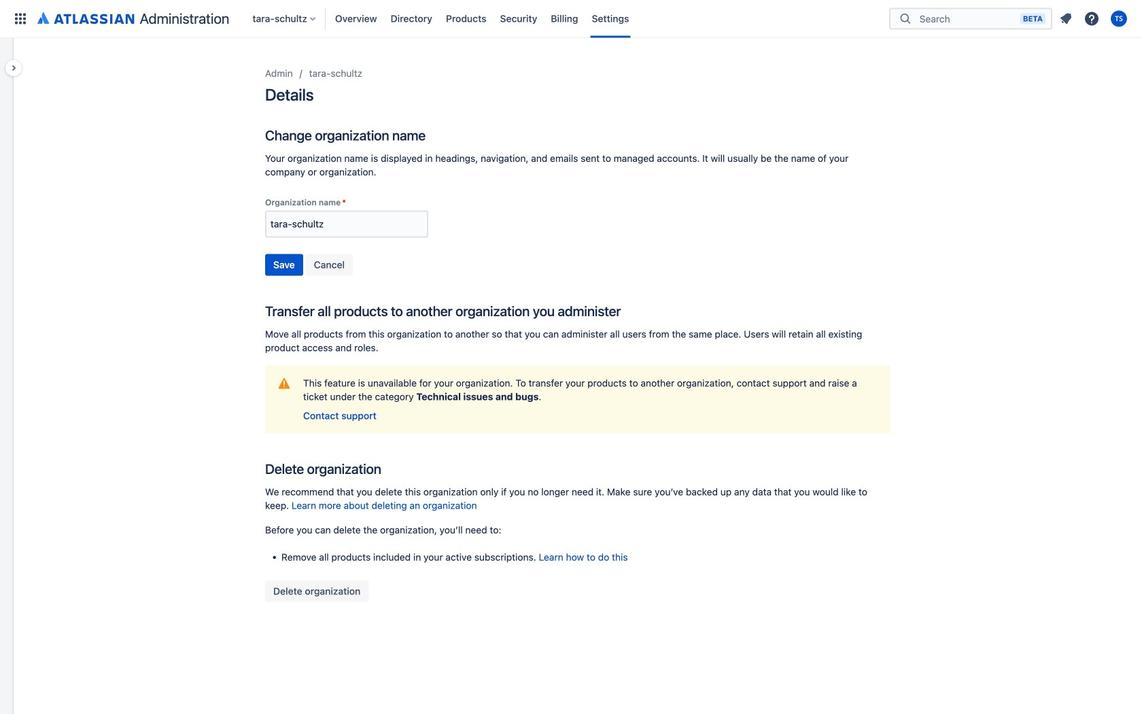 Task type: describe. For each thing, give the bounding box(es) containing it.
account image
[[1112, 11, 1128, 27]]

toggle navigation image
[[0, 54, 30, 82]]

appswitcher icon image
[[12, 11, 29, 27]]



Task type: locate. For each thing, give the bounding box(es) containing it.
atlassian image
[[37, 10, 134, 26], [37, 10, 134, 26]]

None field
[[267, 212, 427, 236]]

banner
[[0, 0, 1143, 38]]

global navigation element
[[8, 0, 890, 38]]

Search field
[[916, 6, 1021, 31]]

help icon image
[[1084, 11, 1101, 27]]

search icon image
[[898, 12, 914, 26]]



Task type: vqa. For each thing, say whether or not it's contained in the screenshot.
TOGGLE NAVIGATION image in the top of the page
yes



